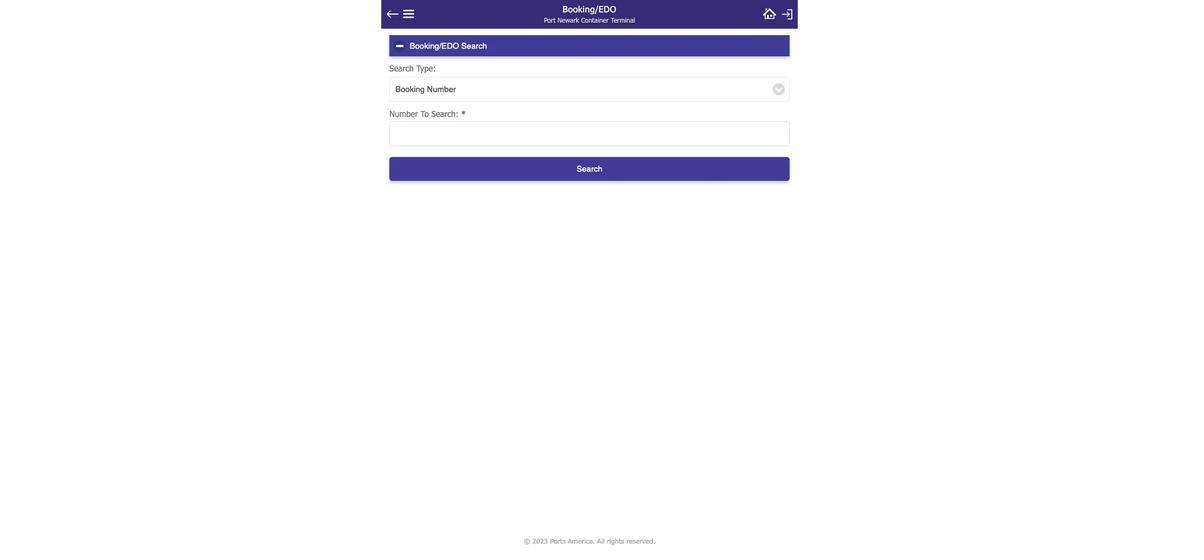 Task type: locate. For each thing, give the bounding box(es) containing it.
port
[[544, 16, 556, 24]]

1 vertical spatial number
[[389, 109, 418, 119]]

1 vertical spatial booking/edo
[[410, 41, 459, 50]]

type:
[[416, 63, 436, 73]]

booking/edo up type:
[[410, 41, 459, 50]]

1 horizontal spatial number
[[427, 85, 456, 94]]

ports
[[550, 537, 566, 546]]

0 vertical spatial number
[[427, 85, 456, 94]]

1 horizontal spatial search
[[461, 41, 487, 50]]

0 horizontal spatial booking/edo
[[410, 41, 459, 50]]

number left to
[[389, 109, 418, 119]]

booking/edo banner
[[381, 0, 798, 29]]

0 horizontal spatial number
[[389, 109, 418, 119]]

rights
[[607, 537, 624, 546]]

booking/edo search
[[410, 41, 487, 50]]

terminal
[[611, 16, 635, 24]]

1 vertical spatial search
[[389, 63, 414, 73]]

number
[[427, 85, 456, 94], [389, 109, 418, 119]]

©
[[524, 537, 530, 546]]

booking/edo port newark container terminal
[[544, 4, 635, 24]]

*
[[461, 109, 466, 119]]

booking/edo inside booking/edo port newark container terminal
[[563, 4, 617, 14]]

© 2023 ports america. all rights reserved. footer
[[378, 535, 801, 549]]

newark
[[558, 16, 579, 24]]

0 vertical spatial booking/edo
[[563, 4, 617, 14]]

container
[[581, 16, 609, 24]]

booking/edo for search
[[410, 41, 459, 50]]

search
[[461, 41, 487, 50], [389, 63, 414, 73]]

reserved.
[[627, 537, 655, 546]]

search type:
[[389, 63, 436, 73]]

None button
[[389, 157, 790, 181]]

2023
[[533, 537, 548, 546]]

booking/edo for port
[[563, 4, 617, 14]]

booking/edo up container
[[563, 4, 617, 14]]

1 horizontal spatial booking/edo
[[563, 4, 617, 14]]

0 vertical spatial search
[[461, 41, 487, 50]]

number up search:
[[427, 85, 456, 94]]

booking/edo
[[563, 4, 617, 14], [410, 41, 459, 50]]

booking/edo heading
[[506, 0, 673, 17]]



Task type: describe. For each thing, give the bounding box(es) containing it.
0 horizontal spatial search
[[389, 63, 414, 73]]

booking/edo search link
[[389, 35, 790, 56]]

america.
[[568, 537, 595, 546]]

to
[[421, 109, 429, 119]]

search:
[[431, 109, 459, 119]]

number to search: *
[[389, 109, 466, 119]]

booking
[[395, 85, 425, 94]]

booking number
[[395, 85, 456, 94]]

all
[[597, 537, 605, 546]]

© 2023 ports america. all rights reserved.
[[524, 537, 655, 546]]



Task type: vqa. For each thing, say whether or not it's contained in the screenshot.
Container
yes



